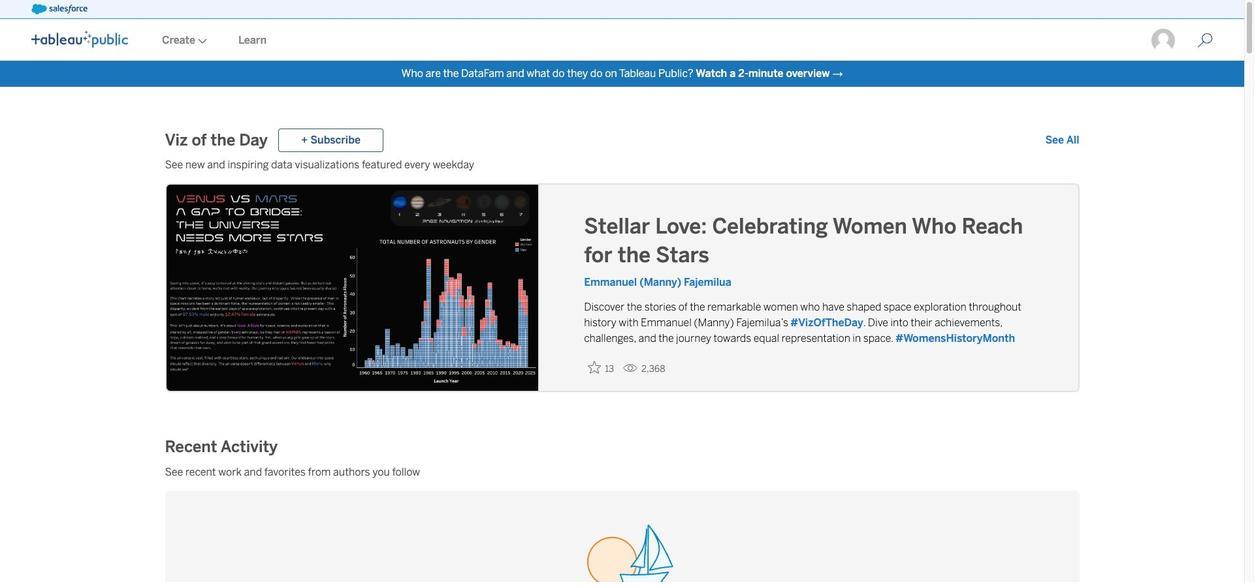 Task type: describe. For each thing, give the bounding box(es) containing it.
tableau public viz of the day image
[[166, 185, 540, 394]]

jacob.simon6557 image
[[1151, 27, 1177, 54]]

recent activity heading
[[165, 437, 278, 458]]

salesforce logo image
[[31, 4, 87, 14]]

viz of the day heading
[[165, 130, 268, 151]]

see recent work and favorites from authors you follow element
[[165, 465, 1080, 481]]



Task type: locate. For each thing, give the bounding box(es) containing it.
create image
[[195, 39, 207, 44]]

see new and inspiring data visualizations featured every weekday element
[[165, 157, 1080, 173]]

see all viz of the day element
[[1046, 133, 1080, 148]]

add favorite image
[[588, 361, 601, 374]]

logo image
[[31, 31, 128, 48]]

go to search image
[[1182, 33, 1229, 48]]

Add Favorite button
[[584, 357, 618, 379]]



Task type: vqa. For each thing, say whether or not it's contained in the screenshot.
1st Ben Norland icon from left
no



